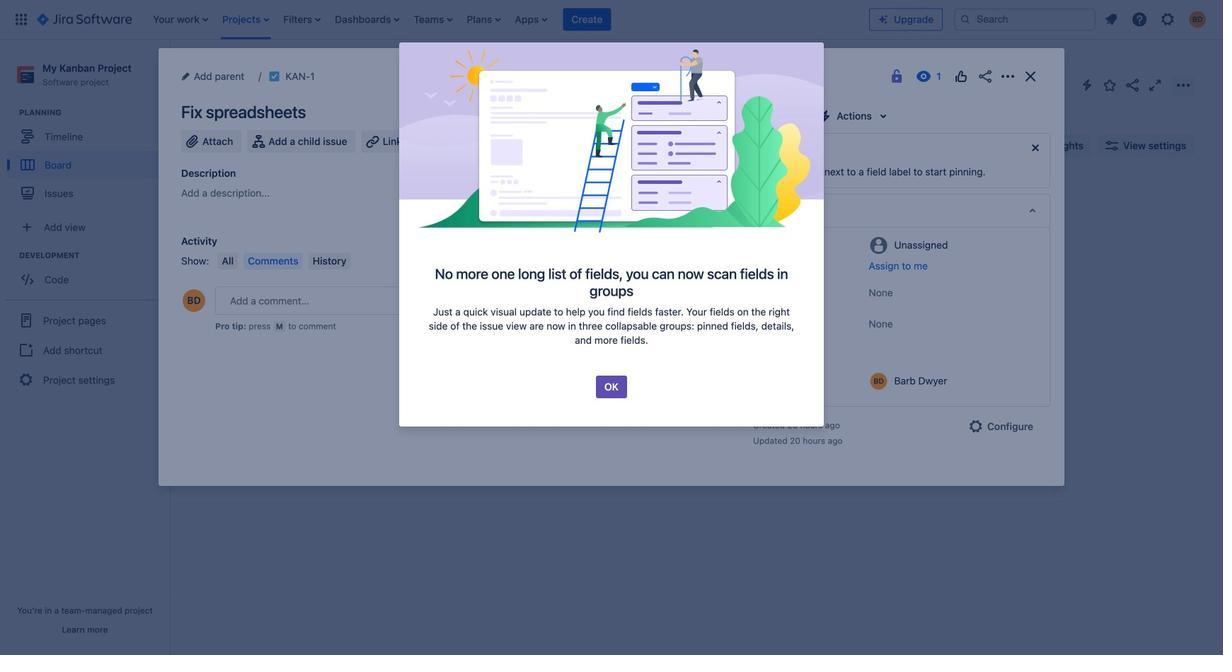Task type: describe. For each thing, give the bounding box(es) containing it.
enter full screen image
[[1147, 77, 1164, 94]]

0 horizontal spatial list
[[146, 0, 870, 39]]

1 list item from the left
[[149, 0, 213, 39]]

search image
[[960, 14, 972, 25]]

hide message image
[[1028, 140, 1045, 157]]

star kan board image
[[1102, 77, 1119, 94]]

2 vertical spatial group
[[6, 300, 164, 400]]

2 heading from the top
[[19, 250, 169, 261]]

0 vertical spatial group
[[7, 107, 169, 212]]

5 list item from the left
[[410, 0, 457, 39]]

close image
[[1023, 68, 1040, 85]]

to do element
[[209, 195, 246, 205]]

add people image
[[348, 137, 365, 154]]

details element
[[745, 194, 1051, 228]]

Search field
[[955, 8, 1096, 31]]

1 horizontal spatial list
[[1099, 7, 1215, 32]]

Add a comment… field
[[215, 287, 704, 315]]

create column image
[[800, 186, 817, 203]]

1 heading from the top
[[19, 107, 169, 118]]



Task type: locate. For each thing, give the bounding box(es) containing it.
jira software image
[[37, 11, 132, 28], [37, 11, 132, 28]]

0 vertical spatial heading
[[19, 107, 169, 118]]

1 vertical spatial group
[[7, 250, 169, 298]]

6 list item from the left
[[463, 0, 505, 39]]

4 list item from the left
[[331, 0, 404, 39]]

list item
[[149, 0, 213, 39], [218, 0, 274, 39], [279, 0, 325, 39], [331, 0, 404, 39], [410, 0, 457, 39], [463, 0, 505, 39], [511, 0, 552, 39], [563, 0, 611, 39]]

Search this board text field
[[200, 133, 265, 159]]

sidebar element
[[0, 40, 170, 656]]

task image
[[210, 256, 222, 268]]

None search field
[[955, 8, 1096, 31]]

dialog
[[399, 42, 824, 427], [159, 48, 1065, 487]]

8 list item from the left
[[563, 0, 611, 39]]

heading
[[19, 107, 169, 118], [19, 250, 169, 261]]

7 list item from the left
[[511, 0, 552, 39]]

2 list item from the left
[[218, 0, 274, 39]]

3 list item from the left
[[279, 0, 325, 39]]

primary element
[[8, 0, 870, 39]]

banner
[[0, 0, 1224, 40]]

1 vertical spatial heading
[[19, 250, 169, 261]]

menu bar
[[215, 253, 354, 270]]

group
[[7, 107, 169, 212], [7, 250, 169, 298], [6, 300, 164, 400]]

list
[[146, 0, 870, 39], [1099, 7, 1215, 32]]



Task type: vqa. For each thing, say whether or not it's contained in the screenshot.
'More actions' icon
no



